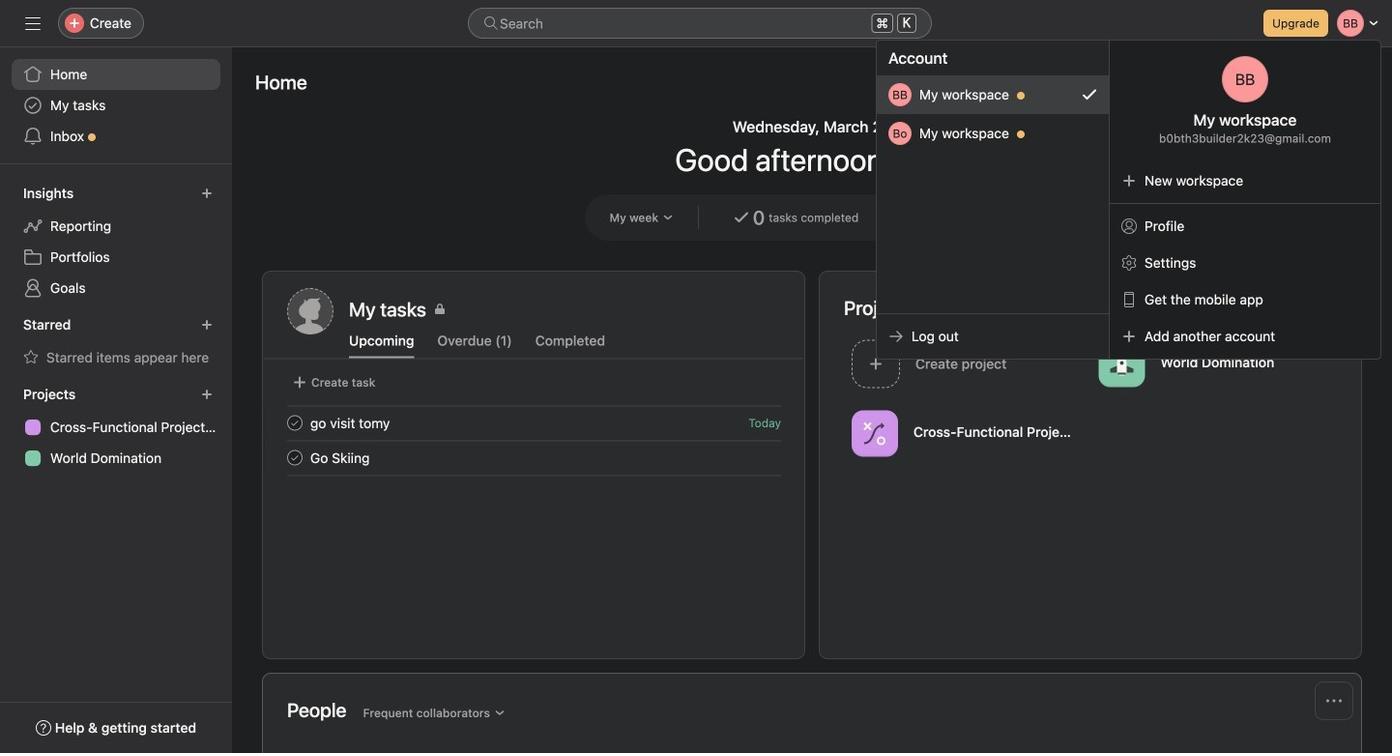 Task type: describe. For each thing, give the bounding box(es) containing it.
rocket image
[[1111, 353, 1134, 376]]

global element
[[0, 47, 232, 163]]

add items to starred image
[[201, 319, 213, 331]]

mark complete image
[[283, 412, 307, 435]]

line_and_symbols image
[[864, 422, 887, 445]]

new insights image
[[201, 188, 213, 199]]

mark complete image
[[283, 446, 307, 470]]

projects element
[[0, 377, 232, 478]]

starred element
[[0, 308, 232, 377]]

hide sidebar image
[[25, 15, 41, 31]]



Task type: vqa. For each thing, say whether or not it's contained in the screenshot.
third the "Completed" Icon from the top of the page
no



Task type: locate. For each thing, give the bounding box(es) containing it.
None field
[[468, 8, 932, 39]]

menu
[[877, 41, 1381, 359]]

Search tasks, projects, and more text field
[[468, 8, 932, 39]]

Mark complete checkbox
[[283, 446, 307, 470]]

radio item
[[877, 75, 1109, 114]]

Mark complete checkbox
[[283, 412, 307, 435]]

add profile photo image
[[287, 288, 334, 335]]

insights element
[[0, 176, 232, 308]]

list item
[[844, 335, 1092, 394], [264, 406, 805, 441], [264, 441, 805, 475]]

new project or portfolio image
[[201, 389, 213, 400]]



